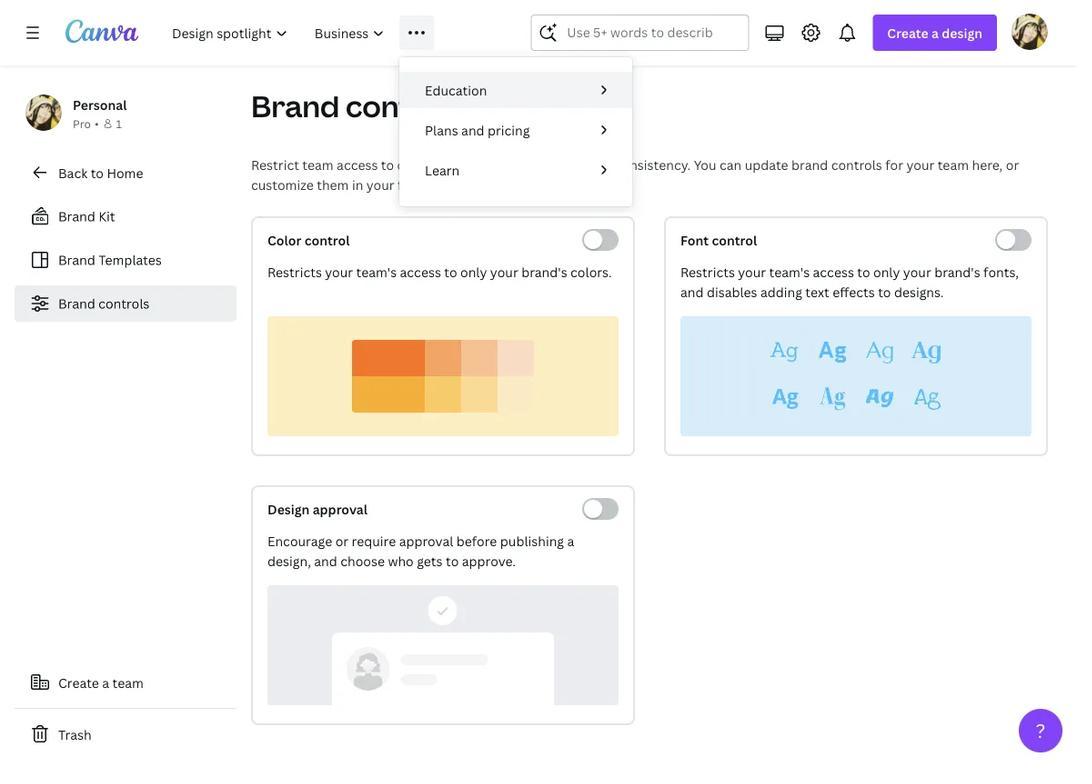 Task type: describe. For each thing, give the bounding box(es) containing it.
them
[[317, 176, 349, 193]]

1 horizontal spatial brand controls
[[251, 86, 468, 126]]

0 horizontal spatial brand controls
[[58, 295, 150, 313]]

1
[[116, 116, 122, 131]]

restricts for color
[[267, 263, 322, 281]]

colors.
[[571, 263, 612, 281]]

to inside encourage or require approval before publishing a design, and choose who gets to approve.
[[446, 553, 459, 570]]

brand's for colors.
[[521, 263, 567, 281]]

or inside encourage or require approval before publishing a design, and choose who gets to approve.
[[335, 533, 349, 550]]

education
[[425, 81, 487, 99]]

trash link
[[15, 717, 237, 753]]

fonts,
[[984, 263, 1019, 281]]

restricts for font
[[681, 263, 735, 281]]

control for color control
[[305, 232, 350, 249]]

create a team button
[[15, 665, 237, 701]]

approval inside encourage or require approval before publishing a design, and choose who gets to approve.
[[399, 533, 453, 550]]

0 vertical spatial approval
[[313, 501, 368, 518]]

stephanie aranda image
[[1012, 13, 1048, 50]]

adding
[[761, 283, 802, 301]]

trash
[[58, 726, 92, 744]]

learn more link
[[448, 176, 517, 193]]

1 horizontal spatial controls
[[346, 86, 468, 126]]

•
[[95, 116, 99, 131]]

effects
[[833, 283, 875, 301]]

back to home link
[[15, 155, 237, 191]]

brand templates link
[[15, 242, 237, 278]]

menu containing education
[[399, 57, 632, 221]]

home
[[107, 164, 143, 182]]

enforce
[[525, 156, 572, 173]]

require
[[352, 533, 396, 550]]

brand kit link
[[15, 198, 237, 235]]

your up the designs.
[[903, 263, 931, 281]]

control for font control
[[712, 232, 757, 249]]

access inside restrict team access to only brand assets to enforce brand consistency. you can update brand controls for your team here, or customize them in your folders.
[[337, 156, 378, 173]]

you
[[694, 156, 716, 173]]

plans and pricing button
[[399, 112, 632, 148]]

create a design
[[887, 24, 983, 41]]

brand templates
[[58, 252, 162, 269]]

only for font control
[[873, 263, 900, 281]]

create for create a design
[[887, 24, 929, 41]]

who
[[388, 553, 414, 570]]

Search search field
[[567, 15, 713, 50]]

brand kit
[[58, 208, 115, 225]]

before
[[456, 533, 497, 550]]

here,
[[972, 156, 1003, 173]]

plans
[[425, 121, 458, 139]]

1 horizontal spatial team
[[302, 156, 334, 173]]

choose
[[340, 553, 385, 570]]

color
[[267, 232, 302, 249]]

your down color control
[[325, 263, 353, 281]]

brand for brand kit link
[[58, 208, 95, 225]]

restrict
[[251, 156, 299, 173]]

controls inside restrict team access to only brand assets to enforce brand consistency. you can update brand controls for your team here, or customize them in your folders.
[[831, 156, 882, 173]]

can
[[720, 156, 742, 173]]

design,
[[267, 553, 311, 570]]

2 brand from the left
[[575, 156, 612, 173]]

brand controls link
[[15, 286, 237, 322]]

only for color control
[[460, 263, 487, 281]]

only inside restrict team access to only brand assets to enforce brand consistency. you can update brand controls for your team here, or customize them in your folders.
[[397, 156, 424, 173]]

design
[[942, 24, 983, 41]]

disables
[[707, 283, 757, 301]]

design approval
[[267, 501, 368, 518]]

back to home
[[58, 164, 143, 182]]

access for font control
[[813, 263, 854, 281]]

education button
[[399, 72, 632, 108]]

more
[[485, 176, 517, 193]]

create a design button
[[873, 15, 997, 51]]



Task type: vqa. For each thing, say whether or not it's contained in the screenshot.
pricing
yes



Task type: locate. For each thing, give the bounding box(es) containing it.
0 vertical spatial a
[[932, 24, 939, 41]]

2 horizontal spatial brand
[[792, 156, 828, 173]]

0 vertical spatial controls
[[346, 86, 468, 126]]

create up trash
[[58, 675, 99, 692]]

update
[[745, 156, 788, 173]]

brand
[[251, 86, 340, 126], [58, 208, 95, 225], [58, 252, 95, 269], [58, 295, 95, 313]]

learn down plans
[[425, 161, 460, 179]]

only up the designs.
[[873, 263, 900, 281]]

your
[[907, 156, 935, 173], [366, 176, 394, 193], [325, 263, 353, 281], [490, 263, 518, 281], [738, 263, 766, 281], [903, 263, 931, 281]]

0 vertical spatial brand controls
[[251, 86, 468, 126]]

1 horizontal spatial access
[[400, 263, 441, 281]]

control right color
[[305, 232, 350, 249]]

2 control from the left
[[712, 232, 757, 249]]

1 horizontal spatial create
[[887, 24, 929, 41]]

?
[[1036, 718, 1046, 744]]

team up them
[[302, 156, 334, 173]]

controls up folders.
[[346, 86, 468, 126]]

create a team
[[58, 675, 144, 692]]

1 control from the left
[[305, 232, 350, 249]]

access inside restricts your team's access to only your brand's fonts, and disables adding text effects to designs.
[[813, 263, 854, 281]]

top level navigation element
[[160, 15, 632, 221], [160, 15, 487, 51]]

brand down brand kit
[[58, 252, 95, 269]]

brand's inside restricts your team's access to only your brand's fonts, and disables adding text effects to designs.
[[934, 263, 980, 281]]

2 vertical spatial controls
[[98, 295, 150, 313]]

only up folders.
[[397, 156, 424, 173]]

control right font
[[712, 232, 757, 249]]

None search field
[[531, 15, 749, 51]]

access up in
[[337, 156, 378, 173]]

a inside dropdown button
[[932, 24, 939, 41]]

1 horizontal spatial only
[[460, 263, 487, 281]]

approval
[[313, 501, 368, 518], [399, 533, 453, 550]]

restricts your team's access to only your brand's colors.
[[267, 263, 612, 281]]

1 brand from the left
[[427, 156, 464, 173]]

and right plans
[[461, 121, 485, 139]]

brand's up the designs.
[[934, 263, 980, 281]]

consistency.
[[615, 156, 691, 173]]

folders.
[[398, 176, 444, 193]]

2 horizontal spatial a
[[932, 24, 939, 41]]

pro •
[[73, 116, 99, 131]]

brand left kit
[[58, 208, 95, 225]]

1 team's from the left
[[356, 263, 397, 281]]

only inside restricts your team's access to only your brand's fonts, and disables adding text effects to designs.
[[873, 263, 900, 281]]

personal
[[73, 96, 127, 113]]

a up "trash" link at the left bottom of page
[[102, 675, 109, 692]]

brand down brand templates
[[58, 295, 95, 313]]

access
[[337, 156, 378, 173], [400, 263, 441, 281], [813, 263, 854, 281]]

1 vertical spatial controls
[[831, 156, 882, 173]]

0 vertical spatial create
[[887, 24, 929, 41]]

back
[[58, 164, 88, 182]]

1 horizontal spatial a
[[567, 533, 574, 550]]

0 horizontal spatial or
[[335, 533, 349, 550]]

1 vertical spatial approval
[[399, 533, 453, 550]]

list containing brand kit
[[15, 198, 237, 322]]

or up choose
[[335, 533, 349, 550]]

access up the "text"
[[813, 263, 854, 281]]

in
[[352, 176, 363, 193]]

access down folders.
[[400, 263, 441, 281]]

2 horizontal spatial controls
[[831, 156, 882, 173]]

0 horizontal spatial brand
[[427, 156, 464, 173]]

1 vertical spatial or
[[335, 533, 349, 550]]

a right publishing
[[567, 533, 574, 550]]

1 vertical spatial brand controls
[[58, 295, 150, 313]]

2 vertical spatial and
[[314, 553, 337, 570]]

gets
[[417, 553, 443, 570]]

2 restricts from the left
[[681, 263, 735, 281]]

brand's left colors.
[[521, 263, 567, 281]]

pro
[[73, 116, 91, 131]]

2 horizontal spatial access
[[813, 263, 854, 281]]

1 horizontal spatial approval
[[399, 533, 453, 550]]

restricts up 'disables'
[[681, 263, 735, 281]]

menu
[[399, 57, 632, 221]]

and inside button
[[461, 121, 485, 139]]

0 vertical spatial or
[[1006, 156, 1019, 173]]

0 horizontal spatial control
[[305, 232, 350, 249]]

access for color control
[[400, 263, 441, 281]]

0 vertical spatial and
[[461, 121, 485, 139]]

0 horizontal spatial team
[[112, 675, 144, 692]]

learn button
[[399, 152, 632, 188]]

0 horizontal spatial restricts
[[267, 263, 322, 281]]

1 horizontal spatial restricts
[[681, 263, 735, 281]]

create left design
[[887, 24, 929, 41]]

create inside dropdown button
[[887, 24, 929, 41]]

or right here,
[[1006, 156, 1019, 173]]

1 horizontal spatial and
[[461, 121, 485, 139]]

0 horizontal spatial approval
[[313, 501, 368, 518]]

learn for learn more
[[448, 176, 482, 193]]

and down encourage
[[314, 553, 337, 570]]

brand's for fonts,
[[934, 263, 980, 281]]

controls
[[346, 86, 468, 126], [831, 156, 882, 173], [98, 295, 150, 313]]

restricts
[[267, 263, 322, 281], [681, 263, 735, 281]]

your left colors.
[[490, 263, 518, 281]]

encourage
[[267, 533, 332, 550]]

approval up require
[[313, 501, 368, 518]]

designs.
[[894, 283, 944, 301]]

pricing
[[488, 121, 530, 139]]

for
[[885, 156, 903, 173]]

a inside encourage or require approval before publishing a design, and choose who gets to approve.
[[567, 533, 574, 550]]

1 horizontal spatial control
[[712, 232, 757, 249]]

control
[[305, 232, 350, 249], [712, 232, 757, 249]]

2 team's from the left
[[769, 263, 810, 281]]

3 brand from the left
[[792, 156, 828, 173]]

brand's
[[521, 263, 567, 281], [934, 263, 980, 281]]

create inside button
[[58, 675, 99, 692]]

controls inside brand controls link
[[98, 295, 150, 313]]

brand right update
[[792, 156, 828, 173]]

and inside encourage or require approval before publishing a design, and choose who gets to approve.
[[314, 553, 337, 570]]

restricts inside restricts your team's access to only your brand's fonts, and disables adding text effects to designs.
[[681, 263, 735, 281]]

1 vertical spatial a
[[567, 533, 574, 550]]

learn for learn
[[425, 161, 460, 179]]

and left 'disables'
[[681, 283, 704, 301]]

1 vertical spatial and
[[681, 283, 704, 301]]

assets
[[467, 156, 505, 173]]

2 horizontal spatial team
[[938, 156, 969, 173]]

learn down assets
[[448, 176, 482, 193]]

encourage or require approval before publishing a design, and choose who gets to approve.
[[267, 533, 574, 570]]

0 horizontal spatial only
[[397, 156, 424, 173]]

customize
[[251, 176, 314, 193]]

team's inside restricts your team's access to only your brand's fonts, and disables adding text effects to designs.
[[769, 263, 810, 281]]

1 horizontal spatial brand
[[575, 156, 612, 173]]

team inside create a team button
[[112, 675, 144, 692]]

brand up restrict
[[251, 86, 340, 126]]

0 horizontal spatial a
[[102, 675, 109, 692]]

create
[[887, 24, 929, 41], [58, 675, 99, 692]]

text
[[805, 283, 829, 301]]

team's up adding at the top right of the page
[[769, 263, 810, 281]]

0 horizontal spatial access
[[337, 156, 378, 173]]

and
[[461, 121, 485, 139], [681, 283, 704, 301], [314, 553, 337, 570]]

0 horizontal spatial team's
[[356, 263, 397, 281]]

approval up gets
[[399, 533, 453, 550]]

only
[[397, 156, 424, 173], [460, 263, 487, 281], [873, 263, 900, 281]]

1 brand's from the left
[[521, 263, 567, 281]]

create for create a team
[[58, 675, 99, 692]]

1 restricts from the left
[[267, 263, 322, 281]]

a for design
[[932, 24, 939, 41]]

learn more
[[448, 176, 517, 193]]

plans and pricing
[[425, 121, 530, 139]]

your right in
[[366, 176, 394, 193]]

learn
[[425, 161, 460, 179], [448, 176, 482, 193]]

or
[[1006, 156, 1019, 173], [335, 533, 349, 550]]

? button
[[1019, 710, 1063, 753]]

brand right enforce
[[575, 156, 612, 173]]

brand controls up in
[[251, 86, 468, 126]]

1 horizontal spatial or
[[1006, 156, 1019, 173]]

0 horizontal spatial create
[[58, 675, 99, 692]]

team left here,
[[938, 156, 969, 173]]

team
[[302, 156, 334, 173], [938, 156, 969, 173], [112, 675, 144, 692]]

brand for brand templates link
[[58, 252, 95, 269]]

controls down brand templates link
[[98, 295, 150, 313]]

2 brand's from the left
[[934, 263, 980, 281]]

2 horizontal spatial and
[[681, 283, 704, 301]]

brand controls down brand templates
[[58, 295, 150, 313]]

controls left for
[[831, 156, 882, 173]]

team's for font control
[[769, 263, 810, 281]]

2 vertical spatial a
[[102, 675, 109, 692]]

font
[[681, 232, 709, 249]]

1 vertical spatial create
[[58, 675, 99, 692]]

a
[[932, 24, 939, 41], [567, 533, 574, 550], [102, 675, 109, 692]]

team's for color control
[[356, 263, 397, 281]]

to
[[381, 156, 394, 173], [509, 156, 522, 173], [91, 164, 104, 182], [444, 263, 457, 281], [857, 263, 870, 281], [878, 283, 891, 301], [446, 553, 459, 570]]

your right for
[[907, 156, 935, 173]]

0 horizontal spatial controls
[[98, 295, 150, 313]]

restricts down color
[[267, 263, 322, 281]]

top level navigation element containing education
[[160, 15, 632, 221]]

restrict team access to only brand assets to enforce brand consistency. you can update brand controls for your team here, or customize them in your folders.
[[251, 156, 1019, 193]]

publishing
[[500, 533, 564, 550]]

a left design
[[932, 24, 939, 41]]

color control
[[267, 232, 350, 249]]

design
[[267, 501, 310, 518]]

brand up folders.
[[427, 156, 464, 173]]

list
[[15, 198, 237, 322]]

and inside restricts your team's access to only your brand's fonts, and disables adding text effects to designs.
[[681, 283, 704, 301]]

brand controls
[[251, 86, 468, 126], [58, 295, 150, 313]]

0 horizontal spatial brand's
[[521, 263, 567, 281]]

a inside button
[[102, 675, 109, 692]]

a for team
[[102, 675, 109, 692]]

team's down in
[[356, 263, 397, 281]]

templates
[[98, 252, 162, 269]]

kit
[[98, 208, 115, 225]]

team up "trash" link at the left bottom of page
[[112, 675, 144, 692]]

approve.
[[462, 553, 516, 570]]

1 horizontal spatial team's
[[769, 263, 810, 281]]

or inside restrict team access to only brand assets to enforce brand consistency. you can update brand controls for your team here, or customize them in your folders.
[[1006, 156, 1019, 173]]

your up 'disables'
[[738, 263, 766, 281]]

brand for brand controls link
[[58, 295, 95, 313]]

only down the learn more link
[[460, 263, 487, 281]]

learn inside button
[[425, 161, 460, 179]]

font control
[[681, 232, 757, 249]]

restricts your team's access to only your brand's fonts, and disables adding text effects to designs.
[[681, 263, 1019, 301]]

1 horizontal spatial brand's
[[934, 263, 980, 281]]

0 horizontal spatial and
[[314, 553, 337, 570]]

team's
[[356, 263, 397, 281], [769, 263, 810, 281]]

2 horizontal spatial only
[[873, 263, 900, 281]]

brand
[[427, 156, 464, 173], [575, 156, 612, 173], [792, 156, 828, 173]]



